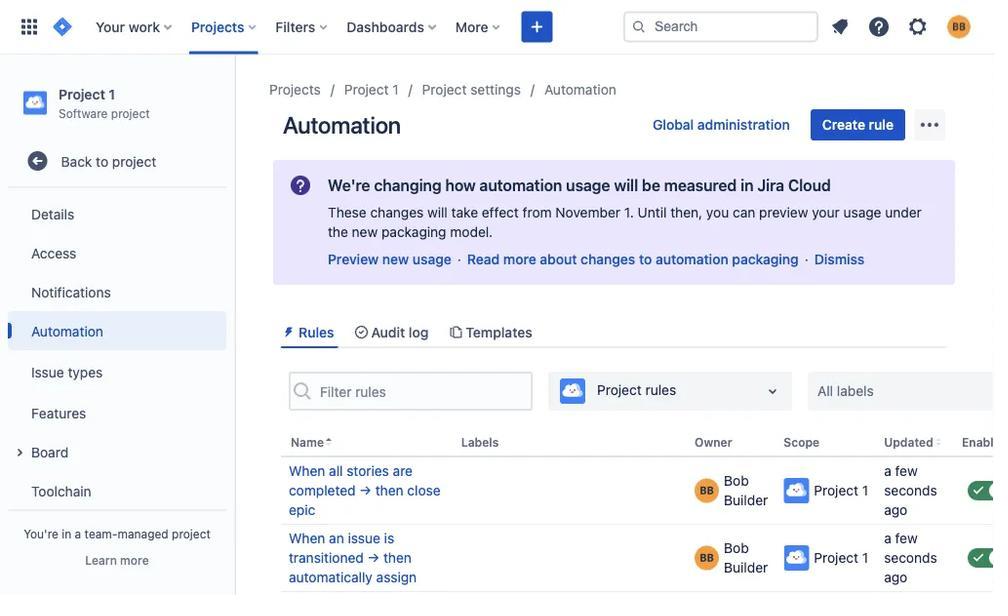 Task type: describe. For each thing, give the bounding box(es) containing it.
administration
[[698, 117, 791, 133]]

1 horizontal spatial packaging
[[733, 251, 799, 267]]

issue
[[31, 364, 64, 380]]

a few seconds ago for when all stories are completed → then close epic
[[885, 463, 938, 519]]

enable
[[963, 436, 995, 449]]

preview
[[328, 251, 379, 267]]

project settings link
[[422, 78, 521, 102]]

managed
[[118, 527, 169, 541]]

bob for when an issue is transitioned → then automatically assign
[[724, 541, 749, 557]]

from
[[523, 205, 552, 221]]

templates image
[[448, 325, 464, 340]]

create
[[823, 117, 866, 133]]

be
[[642, 176, 661, 195]]

log
[[409, 324, 429, 340]]

1 · from the left
[[458, 251, 462, 267]]

changes inside the we're changing how automation usage will be measured in jira cloud these changes will take effect from november 1. until then, you can preview your usage under the new packaging model.
[[370, 205, 424, 221]]

2 vertical spatial project
[[172, 527, 211, 541]]

automation for project settings
[[545, 82, 617, 98]]

issue types link
[[8, 351, 226, 394]]

builder for when an issue is transitioned → then automatically assign
[[724, 560, 769, 576]]

1 horizontal spatial to
[[639, 251, 652, 267]]

all
[[818, 383, 834, 399]]

few for when all stories are completed → then close epic
[[896, 463, 918, 480]]

owner
[[695, 436, 733, 449]]

jira software image
[[51, 15, 74, 39]]

create image
[[526, 15, 549, 39]]

rules
[[646, 382, 677, 398]]

packaging inside the we're changing how automation usage will be measured in jira cloud these changes will take effect from november 1. until then, you can preview your usage under the new packaging model.
[[382, 224, 447, 240]]

labels
[[461, 436, 499, 449]]

epic
[[289, 502, 316, 519]]

rules
[[299, 324, 334, 340]]

automation inside the we're changing how automation usage will be measured in jira cloud these changes will take effect from november 1. until then, you can preview your usage under the new packaging model.
[[480, 176, 563, 195]]

→ for completed
[[360, 483, 372, 499]]

1 inside project 1 software project
[[109, 86, 115, 102]]

builder for when all stories are completed → then close epic
[[724, 493, 769, 509]]

a few seconds ago for when an issue is transitioned → then automatically assign
[[885, 531, 938, 586]]

seconds for when all stories are completed → then close epic
[[885, 483, 938, 499]]

is
[[384, 531, 395, 547]]

preview new usage · read more about changes to automation packaging · dismiss
[[328, 251, 865, 267]]

templates
[[466, 324, 533, 340]]

can
[[733, 205, 756, 221]]

create rule button
[[811, 109, 906, 141]]

ago for when all stories are completed → then close epic
[[885, 502, 908, 519]]

1 horizontal spatial will
[[614, 176, 639, 195]]

notifications image
[[829, 15, 852, 39]]

more inside button
[[120, 554, 149, 567]]

read
[[467, 251, 500, 267]]

bob builder for when an issue is transitioned → then automatically assign
[[724, 541, 769, 576]]

projects link
[[269, 78, 321, 102]]

1 horizontal spatial new
[[383, 251, 409, 267]]

toolchain link
[[8, 472, 226, 511]]

settings image
[[907, 15, 930, 39]]

projects for projects 'popup button'
[[191, 19, 244, 35]]

create rule
[[823, 117, 894, 133]]

dismiss
[[815, 251, 865, 267]]

project rules
[[597, 382, 677, 398]]

measured
[[665, 176, 737, 195]]

bob builder image
[[695, 479, 720, 503]]

issue
[[348, 531, 381, 547]]

transitioned
[[289, 550, 364, 566]]

november
[[556, 205, 621, 221]]

project 1 link
[[344, 78, 399, 102]]

features link
[[8, 394, 226, 433]]

bob builder image
[[695, 546, 720, 571]]

your work button
[[90, 11, 180, 42]]

project settings
[[422, 82, 521, 98]]

a for when all stories are completed → then close epic
[[885, 463, 892, 480]]

0 vertical spatial more
[[504, 251, 537, 267]]

2 · from the left
[[805, 251, 809, 267]]

a for when an issue is transitioned → then automatically assign
[[885, 531, 892, 547]]

completed
[[289, 483, 356, 499]]

board button
[[8, 433, 226, 472]]

name
[[291, 436, 324, 449]]

you're in a team-managed project
[[24, 527, 211, 541]]

preview new usage button
[[328, 250, 452, 269]]

audit log image
[[354, 325, 369, 340]]

software
[[59, 106, 108, 120]]

you
[[707, 205, 729, 221]]

then for is
[[384, 550, 412, 566]]

notifications link
[[8, 273, 226, 312]]

banner containing your work
[[0, 0, 995, 55]]

automation link for project settings
[[545, 78, 617, 102]]

your
[[812, 205, 840, 221]]

you're
[[24, 527, 58, 541]]

back to project
[[61, 153, 156, 169]]

details link
[[8, 194, 226, 234]]

help image
[[868, 15, 891, 39]]

the
[[328, 224, 348, 240]]

board
[[31, 444, 69, 460]]

ago for when an issue is transitioned → then automatically assign
[[885, 570, 908, 586]]

dismiss button
[[815, 250, 865, 269]]

1 vertical spatial project
[[112, 153, 156, 169]]

project 1 for when an issue is transitioned → then automatically assign
[[815, 550, 869, 566]]

labels
[[837, 383, 874, 399]]

automation for notifications
[[31, 323, 103, 339]]

close
[[407, 483, 441, 499]]

settings
[[471, 82, 521, 98]]

enable button
[[955, 429, 995, 457]]

team-
[[85, 527, 118, 541]]

Search field
[[624, 11, 819, 42]]

filters
[[276, 19, 316, 35]]

new inside the we're changing how automation usage will be measured in jira cloud these changes will take effect from november 1. until then, you can preview your usage under the new packaging model.
[[352, 224, 378, 240]]

issue types
[[31, 364, 103, 380]]

1.
[[625, 205, 634, 221]]

global administration
[[653, 117, 791, 133]]

audit log
[[371, 324, 429, 340]]

bob for when all stories are completed → then close epic
[[724, 473, 749, 489]]

projects button
[[185, 11, 264, 42]]

are
[[393, 463, 413, 480]]

toolchain
[[31, 483, 91, 499]]

learn
[[85, 554, 117, 567]]

take
[[452, 205, 478, 221]]

until
[[638, 205, 667, 221]]

0 horizontal spatial usage
[[413, 251, 452, 267]]

all labels
[[818, 383, 874, 399]]

notifications
[[31, 284, 111, 300]]

when an issue is transitioned → then automatically assign
[[289, 531, 417, 586]]

back
[[61, 153, 92, 169]]

1 horizontal spatial automation
[[656, 251, 729, 267]]

read more about changes to automation packaging button
[[467, 250, 799, 269]]

few for when an issue is transitioned → then automatically assign
[[896, 531, 918, 547]]

learn more
[[85, 554, 149, 567]]

automation link for notifications
[[8, 312, 226, 351]]

stories
[[347, 463, 389, 480]]



Task type: vqa. For each thing, say whether or not it's contained in the screenshot.
a related to When an issue is transitioned → then automatically assign
yes



Task type: locate. For each thing, give the bounding box(es) containing it.
projects inside 'popup button'
[[191, 19, 244, 35]]

then down are
[[376, 483, 404, 499]]

1 horizontal spatial more
[[504, 251, 537, 267]]

1 horizontal spatial changes
[[581, 251, 636, 267]]

types
[[68, 364, 103, 380]]

actions image
[[919, 113, 942, 137]]

1 vertical spatial will
[[428, 205, 448, 221]]

builder right bob builder icon
[[724, 493, 769, 509]]

bob builder right bob builder image
[[724, 541, 769, 576]]

tab list containing rules
[[273, 316, 956, 349]]

0 vertical spatial bob builder
[[724, 473, 769, 509]]

automatically
[[289, 570, 373, 586]]

group containing details
[[8, 189, 226, 556]]

2 bob builder from the top
[[724, 541, 769, 576]]

1 vertical spatial →
[[368, 550, 380, 566]]

project right software
[[111, 106, 150, 120]]

2 horizontal spatial automation
[[545, 82, 617, 98]]

work
[[129, 19, 160, 35]]

0 horizontal spatial ·
[[458, 251, 462, 267]]

when all stories are completed → then close epic
[[289, 463, 441, 519]]

automation down notifications
[[31, 323, 103, 339]]

when for when an issue is transitioned → then automatically assign
[[289, 531, 325, 547]]

when all stories are completed → then close epic link
[[289, 462, 446, 521]]

1 vertical spatial packaging
[[733, 251, 799, 267]]

project inside project 1 software project
[[111, 106, 150, 120]]

1 when from the top
[[289, 463, 325, 480]]

dashboards button
[[341, 11, 444, 42]]

2 few from the top
[[896, 531, 918, 547]]

when up transitioned
[[289, 531, 325, 547]]

1 horizontal spatial in
[[741, 176, 754, 195]]

0 vertical spatial project 1
[[344, 82, 399, 98]]

then,
[[671, 205, 703, 221]]

project inside project 1 software project
[[59, 86, 105, 102]]

1 vertical spatial automation link
[[8, 312, 226, 351]]

we're changing how automation usage will be measured in jira cloud these changes will take effect from november 1. until then, you can preview your usage under the new packaging model.
[[328, 176, 922, 240]]

details
[[31, 206, 74, 222]]

1 horizontal spatial ·
[[805, 251, 809, 267]]

1 vertical spatial project 1
[[815, 483, 869, 499]]

0 horizontal spatial packaging
[[382, 224, 447, 240]]

then
[[376, 483, 404, 499], [384, 550, 412, 566]]

1 a few seconds ago from the top
[[885, 463, 938, 519]]

project 1 software project
[[59, 86, 150, 120]]

appswitcher icon image
[[18, 15, 41, 39]]

1 vertical spatial changes
[[581, 251, 636, 267]]

in inside the we're changing how automation usage will be measured in jira cloud these changes will take effect from november 1. until then, you can preview your usage under the new packaging model.
[[741, 176, 754, 195]]

0 vertical spatial projects
[[191, 19, 244, 35]]

1 vertical spatial automation
[[656, 251, 729, 267]]

0 horizontal spatial automation
[[31, 323, 103, 339]]

new right preview
[[383, 251, 409, 267]]

rules image
[[281, 325, 297, 340]]

then inside when all stories are completed → then close epic
[[376, 483, 404, 499]]

usage down model.
[[413, 251, 452, 267]]

we're
[[328, 176, 371, 195]]

when for when all stories are completed → then close epic
[[289, 463, 325, 480]]

automation inside group
[[31, 323, 103, 339]]

1 horizontal spatial usage
[[566, 176, 611, 195]]

1 vertical spatial builder
[[724, 560, 769, 576]]

preview
[[760, 205, 809, 221]]

group
[[8, 189, 226, 556]]

changes down changing
[[370, 205, 424, 221]]

search image
[[632, 19, 647, 35]]

0 vertical spatial automation
[[480, 176, 563, 195]]

project 1 for when all stories are completed → then close epic
[[815, 483, 869, 499]]

builder right bob builder image
[[724, 560, 769, 576]]

to right back
[[96, 153, 108, 169]]

your
[[96, 19, 125, 35]]

1 bob builder from the top
[[724, 473, 769, 509]]

changes
[[370, 205, 424, 221], [581, 251, 636, 267]]

when inside when an issue is transitioned → then automatically assign
[[289, 531, 325, 547]]

open image
[[761, 380, 785, 403]]

0 vertical spatial →
[[360, 483, 372, 499]]

bob builder right bob builder icon
[[724, 473, 769, 509]]

0 vertical spatial usage
[[566, 176, 611, 195]]

packaging up preview new usage button
[[382, 224, 447, 240]]

then for are
[[376, 483, 404, 499]]

0 vertical spatial then
[[376, 483, 404, 499]]

1 vertical spatial a few seconds ago
[[885, 531, 938, 586]]

automation link down create icon
[[545, 78, 617, 102]]

1 horizontal spatial automation
[[283, 111, 401, 139]]

a few seconds ago
[[885, 463, 938, 519], [885, 531, 938, 586]]

sidebar navigation image
[[213, 78, 256, 117]]

automation down create icon
[[545, 82, 617, 98]]

cloud
[[789, 176, 832, 195]]

primary element
[[12, 0, 624, 54]]

0 horizontal spatial new
[[352, 224, 378, 240]]

2 vertical spatial automation
[[31, 323, 103, 339]]

will
[[614, 176, 639, 195], [428, 205, 448, 221]]

projects right sidebar navigation image
[[269, 82, 321, 98]]

seconds for when an issue is transitioned → then automatically assign
[[885, 550, 938, 566]]

→ down stories
[[360, 483, 372, 499]]

1 vertical spatial when
[[289, 531, 325, 547]]

2 seconds from the top
[[885, 550, 938, 566]]

bob right bob builder image
[[724, 541, 749, 557]]

0 vertical spatial automation
[[545, 82, 617, 98]]

jira software image
[[51, 15, 74, 39]]

global
[[653, 117, 694, 133]]

projects up sidebar navigation image
[[191, 19, 244, 35]]

1 vertical spatial usage
[[844, 205, 882, 221]]

then up assign
[[384, 550, 412, 566]]

assign
[[377, 570, 417, 586]]

rule
[[870, 117, 894, 133]]

· left read
[[458, 251, 462, 267]]

an
[[329, 531, 344, 547]]

0 horizontal spatial more
[[120, 554, 149, 567]]

1 vertical spatial more
[[120, 554, 149, 567]]

→ down issue
[[368, 550, 380, 566]]

2 horizontal spatial usage
[[844, 205, 882, 221]]

when up completed
[[289, 463, 325, 480]]

0 horizontal spatial changes
[[370, 205, 424, 221]]

under
[[886, 205, 922, 221]]

dashboards
[[347, 19, 425, 35]]

filters button
[[270, 11, 335, 42]]

to down the until
[[639, 251, 652, 267]]

0 vertical spatial ago
[[885, 502, 908, 519]]

more down managed on the left bottom of the page
[[120, 554, 149, 567]]

0 vertical spatial to
[[96, 153, 108, 169]]

changing
[[374, 176, 442, 195]]

1 vertical spatial to
[[639, 251, 652, 267]]

1 vertical spatial new
[[383, 251, 409, 267]]

· left dismiss
[[805, 251, 809, 267]]

2 vertical spatial project 1
[[815, 550, 869, 566]]

2 bob from the top
[[724, 541, 749, 557]]

new down these
[[352, 224, 378, 240]]

Filter rules field
[[314, 374, 531, 409]]

will left be
[[614, 176, 639, 195]]

jira
[[758, 176, 785, 195]]

0 vertical spatial seconds
[[885, 483, 938, 499]]

→ inside when an issue is transitioned → then automatically assign
[[368, 550, 380, 566]]

1 vertical spatial seconds
[[885, 550, 938, 566]]

when inside when all stories are completed → then close epic
[[289, 463, 325, 480]]

0 vertical spatial in
[[741, 176, 754, 195]]

when an issue is transitioned → then automatically assign link
[[289, 529, 446, 588]]

in left the jira at the right top
[[741, 176, 754, 195]]

will left the take
[[428, 205, 448, 221]]

0 horizontal spatial will
[[428, 205, 448, 221]]

bob right bob builder icon
[[724, 473, 749, 489]]

more right read
[[504, 251, 537, 267]]

then inside when an issue is transitioned → then automatically assign
[[384, 550, 412, 566]]

1 ago from the top
[[885, 502, 908, 519]]

all
[[329, 463, 343, 480]]

0 vertical spatial builder
[[724, 493, 769, 509]]

more
[[456, 19, 489, 35]]

automation up from
[[480, 176, 563, 195]]

0 vertical spatial a few seconds ago
[[885, 463, 938, 519]]

seconds
[[885, 483, 938, 499], [885, 550, 938, 566]]

2 when from the top
[[289, 531, 325, 547]]

1 bob from the top
[[724, 473, 749, 489]]

automation
[[480, 176, 563, 195], [656, 251, 729, 267]]

0 vertical spatial packaging
[[382, 224, 447, 240]]

0 vertical spatial project
[[111, 106, 150, 120]]

0 horizontal spatial to
[[96, 153, 108, 169]]

usage right your at right
[[844, 205, 882, 221]]

1 vertical spatial bob
[[724, 541, 749, 557]]

projects for projects link
[[269, 82, 321, 98]]

1 horizontal spatial automation link
[[545, 78, 617, 102]]

project right managed on the left bottom of the page
[[172, 527, 211, 541]]

2 vertical spatial usage
[[413, 251, 452, 267]]

1 vertical spatial projects
[[269, 82, 321, 98]]

2 builder from the top
[[724, 560, 769, 576]]

usage up november
[[566, 176, 611, 195]]

0 vertical spatial will
[[614, 176, 639, 195]]

effect
[[482, 205, 519, 221]]

more
[[504, 251, 537, 267], [120, 554, 149, 567]]

→
[[360, 483, 372, 499], [368, 550, 380, 566]]

1 vertical spatial ago
[[885, 570, 908, 586]]

0 vertical spatial few
[[896, 463, 918, 480]]

0 vertical spatial new
[[352, 224, 378, 240]]

access
[[31, 245, 76, 261]]

in right 'you're'
[[62, 527, 72, 541]]

global administration link
[[641, 109, 802, 141]]

1 few from the top
[[896, 463, 918, 480]]

1 vertical spatial then
[[384, 550, 412, 566]]

banner
[[0, 0, 995, 55]]

access link
[[8, 234, 226, 273]]

bob builder for when all stories are completed → then close epic
[[724, 473, 769, 509]]

tab list
[[273, 316, 956, 349]]

bob
[[724, 473, 749, 489], [724, 541, 749, 557]]

0 horizontal spatial projects
[[191, 19, 244, 35]]

0 horizontal spatial automation
[[480, 176, 563, 195]]

0 vertical spatial changes
[[370, 205, 424, 221]]

2 ago from the top
[[885, 570, 908, 586]]

automation down 'then,'
[[656, 251, 729, 267]]

project up the details 'link'
[[112, 153, 156, 169]]

back to project link
[[8, 142, 226, 181]]

1 vertical spatial few
[[896, 531, 918, 547]]

name button
[[281, 429, 454, 457]]

your profile and settings image
[[948, 15, 971, 39]]

updated
[[885, 436, 934, 449]]

1 vertical spatial bob builder
[[724, 541, 769, 576]]

automation link up types at the left
[[8, 312, 226, 351]]

project
[[344, 82, 389, 98], [422, 82, 467, 98], [59, 86, 105, 102], [597, 382, 642, 398], [815, 483, 859, 499], [815, 550, 859, 566]]

0 vertical spatial automation link
[[545, 78, 617, 102]]

bob builder
[[724, 473, 769, 509], [724, 541, 769, 576]]

1 vertical spatial in
[[62, 527, 72, 541]]

1 horizontal spatial projects
[[269, 82, 321, 98]]

0 horizontal spatial automation link
[[8, 312, 226, 351]]

how
[[446, 176, 476, 195]]

ago
[[885, 502, 908, 519], [885, 570, 908, 586]]

packaging down preview
[[733, 251, 799, 267]]

1 vertical spatial automation
[[283, 111, 401, 139]]

1 builder from the top
[[724, 493, 769, 509]]

0 vertical spatial bob
[[724, 473, 749, 489]]

automation down project 1 link
[[283, 111, 401, 139]]

changes right about
[[581, 251, 636, 267]]

0 vertical spatial when
[[289, 463, 325, 480]]

packaging
[[382, 224, 447, 240], [733, 251, 799, 267]]

to
[[96, 153, 108, 169], [639, 251, 652, 267]]

projects
[[191, 19, 244, 35], [269, 82, 321, 98]]

expand image
[[8, 441, 31, 465]]

model.
[[450, 224, 493, 240]]

2 a few seconds ago from the top
[[885, 531, 938, 586]]

0 horizontal spatial in
[[62, 527, 72, 541]]

→ inside when all stories are completed → then close epic
[[360, 483, 372, 499]]

→ for transitioned
[[368, 550, 380, 566]]

1 seconds from the top
[[885, 483, 938, 499]]

automation link
[[545, 78, 617, 102], [8, 312, 226, 351]]



